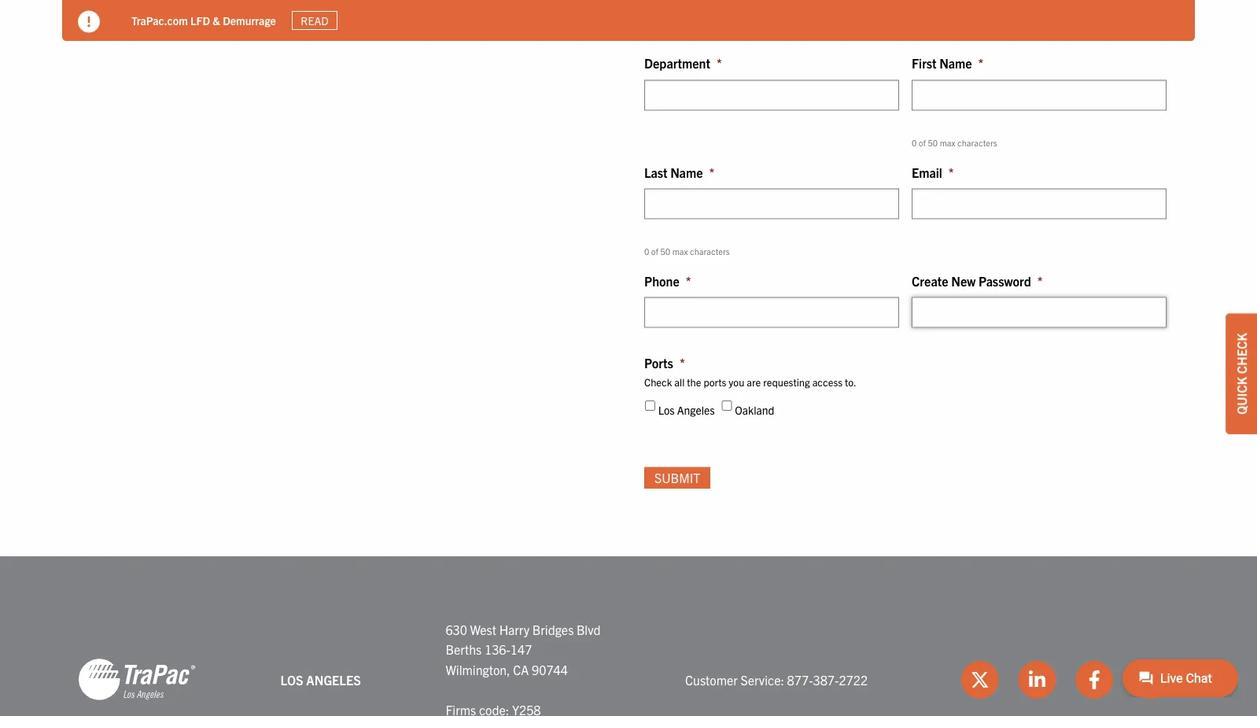 Task type: locate. For each thing, give the bounding box(es) containing it.
footer
[[0, 556, 1257, 716]]

Oakland checkbox
[[722, 401, 732, 411]]

customer
[[685, 671, 738, 687]]

1 horizontal spatial angeles
[[677, 403, 715, 417]]

0 vertical spatial check
[[1234, 333, 1249, 374]]

None submit
[[644, 467, 711, 488]]

* right password
[[1038, 273, 1043, 288]]

1 horizontal spatial los
[[658, 403, 675, 417]]

None password field
[[912, 297, 1167, 328]]

max up the phone *
[[672, 246, 688, 256]]

* right email
[[949, 164, 954, 180]]

check down ports
[[644, 375, 672, 388]]

0 vertical spatial max
[[940, 137, 956, 148]]

50 up the phone *
[[661, 246, 670, 256]]

max up email *
[[940, 137, 956, 148]]

name
[[940, 55, 972, 71], [671, 164, 703, 180]]

0 horizontal spatial 0 of 50 max characters
[[644, 246, 730, 256]]

1 horizontal spatial 50
[[928, 137, 938, 148]]

0 for first name
[[912, 137, 917, 148]]

0 up phone
[[644, 246, 649, 256]]

characters for first name *
[[958, 137, 997, 148]]

1 vertical spatial los
[[281, 671, 303, 687]]

password
[[979, 273, 1031, 288]]

email
[[912, 164, 943, 180]]

of up email
[[919, 137, 926, 148]]

create new password *
[[912, 273, 1043, 288]]

check up quick
[[1234, 333, 1249, 374]]

0 vertical spatial 0
[[912, 137, 917, 148]]

phone *
[[644, 273, 691, 288]]

0 of 50 max characters up the phone *
[[644, 246, 730, 256]]

90744
[[532, 661, 568, 677]]

1 vertical spatial max
[[672, 246, 688, 256]]

name right last
[[671, 164, 703, 180]]

first name *
[[912, 55, 984, 71]]

50
[[928, 137, 938, 148], [661, 246, 670, 256]]

lfd
[[190, 13, 210, 27]]

read link
[[292, 11, 338, 30]]

0
[[912, 137, 917, 148], [644, 246, 649, 256]]

max
[[940, 137, 956, 148], [672, 246, 688, 256]]

None text field
[[912, 80, 1167, 110], [644, 297, 899, 328], [912, 80, 1167, 110], [644, 297, 899, 328]]

0 horizontal spatial max
[[672, 246, 688, 256]]

0 horizontal spatial of
[[651, 246, 659, 256]]

0 of 50 max characters up email *
[[912, 137, 997, 148]]

requires
[[912, 26, 951, 39]]

0 vertical spatial characters
[[958, 137, 997, 148]]

los angeles
[[658, 403, 715, 417], [281, 671, 361, 687]]

0 horizontal spatial los angeles
[[281, 671, 361, 687]]

1 horizontal spatial of
[[919, 137, 926, 148]]

1 vertical spatial 50
[[661, 246, 670, 256]]

0 vertical spatial 0 of 50 max characters
[[912, 137, 997, 148]]

&
[[213, 13, 220, 27]]

0 horizontal spatial characters
[[690, 246, 730, 256]]

check
[[1234, 333, 1249, 374], [644, 375, 672, 388]]

you
[[729, 375, 745, 388]]

create
[[912, 273, 949, 288]]

read
[[301, 13, 329, 28]]

quick check
[[1234, 333, 1249, 415]]

of
[[919, 137, 926, 148], [651, 246, 659, 256]]

1 horizontal spatial max
[[940, 137, 956, 148]]

name for first name
[[940, 55, 972, 71]]

of up phone
[[651, 246, 659, 256]]

0 vertical spatial 50
[[928, 137, 938, 148]]

0 of 50 max characters for first name
[[912, 137, 997, 148]]

1 vertical spatial los angeles
[[281, 671, 361, 687]]

requires a 2-4 character alpha code
[[912, 26, 1072, 39]]

* up all
[[680, 355, 685, 371]]

50 up email *
[[928, 137, 938, 148]]

0 horizontal spatial 0
[[644, 246, 649, 256]]

ca
[[513, 661, 529, 677]]

* right phone
[[686, 273, 691, 288]]

1 vertical spatial 0 of 50 max characters
[[644, 246, 730, 256]]

of for first
[[919, 137, 926, 148]]

147
[[511, 641, 532, 657]]

last
[[644, 164, 668, 180]]

*
[[717, 55, 722, 71], [978, 55, 984, 71], [709, 164, 715, 180], [949, 164, 954, 180], [686, 273, 691, 288], [1038, 273, 1043, 288], [680, 355, 685, 371]]

0 horizontal spatial check
[[644, 375, 672, 388]]

0 vertical spatial of
[[919, 137, 926, 148]]

alpha
[[1023, 26, 1048, 39]]

1 horizontal spatial 0
[[912, 137, 917, 148]]

50 for last
[[661, 246, 670, 256]]

630
[[446, 621, 467, 637]]

name down a
[[940, 55, 972, 71]]

2-
[[961, 26, 970, 39]]

1 horizontal spatial characters
[[958, 137, 997, 148]]

max for last
[[672, 246, 688, 256]]

1 horizontal spatial check
[[1234, 333, 1249, 374]]

1 horizontal spatial los angeles
[[658, 403, 715, 417]]

first
[[912, 55, 937, 71]]

1 vertical spatial check
[[644, 375, 672, 388]]

characters
[[958, 137, 997, 148], [690, 246, 730, 256]]

0 horizontal spatial angeles
[[306, 671, 361, 687]]

ports * check all the ports you are requesting access to.
[[644, 355, 857, 388]]

all
[[675, 375, 685, 388]]

0 of 50 max characters
[[912, 137, 997, 148], [644, 246, 730, 256]]

1 horizontal spatial name
[[940, 55, 972, 71]]

1 horizontal spatial 0 of 50 max characters
[[912, 137, 997, 148]]

1 vertical spatial 0
[[644, 246, 649, 256]]

ports
[[644, 355, 673, 371]]

None text field
[[644, 80, 899, 110], [644, 188, 899, 219], [912, 188, 1167, 219], [644, 80, 899, 110], [644, 188, 899, 219], [912, 188, 1167, 219]]

0 up email
[[912, 137, 917, 148]]

0 horizontal spatial los
[[281, 671, 303, 687]]

0 vertical spatial name
[[940, 55, 972, 71]]

angeles
[[677, 403, 715, 417], [306, 671, 361, 687]]

los inside footer
[[281, 671, 303, 687]]

berths
[[446, 641, 482, 657]]

trapac.com
[[131, 13, 188, 27]]

0 horizontal spatial 50
[[661, 246, 670, 256]]

0 of 50 max characters for last name
[[644, 246, 730, 256]]

1 vertical spatial of
[[651, 246, 659, 256]]

los
[[658, 403, 675, 417], [281, 671, 303, 687]]

2722
[[839, 671, 868, 687]]

0 vertical spatial angeles
[[677, 403, 715, 417]]

department *
[[644, 55, 722, 71]]

harry
[[499, 621, 530, 637]]

of for last
[[651, 246, 659, 256]]

1 vertical spatial name
[[671, 164, 703, 180]]

bridges
[[532, 621, 574, 637]]

1 vertical spatial characters
[[690, 246, 730, 256]]

0 horizontal spatial name
[[671, 164, 703, 180]]

solid image
[[78, 11, 100, 33]]



Task type: vqa. For each thing, say whether or not it's contained in the screenshot.
improve
no



Task type: describe. For each thing, give the bounding box(es) containing it.
phone
[[644, 273, 680, 288]]

service:
[[741, 671, 784, 687]]

check inside ports * check all the ports you are requesting access to.
[[644, 375, 672, 388]]

136-
[[485, 641, 511, 657]]

4
[[970, 26, 976, 39]]

0 for last name
[[644, 246, 649, 256]]

1 vertical spatial angeles
[[306, 671, 361, 687]]

a
[[953, 26, 959, 39]]

blvd
[[577, 621, 601, 637]]

0 vertical spatial los
[[658, 403, 675, 417]]

* down 'requires a 2-4 character alpha code'
[[978, 55, 984, 71]]

requesting
[[763, 375, 810, 388]]

to.
[[845, 375, 857, 388]]

demurrage
[[223, 13, 276, 27]]

* inside ports * check all the ports you are requesting access to.
[[680, 355, 685, 371]]

Los Angeles checkbox
[[645, 401, 655, 411]]

new
[[951, 273, 976, 288]]

west
[[470, 621, 496, 637]]

last name *
[[644, 164, 715, 180]]

quick
[[1234, 377, 1249, 415]]

trapac.com lfd & demurrage
[[131, 13, 276, 27]]

character
[[979, 26, 1021, 39]]

characters for last name *
[[690, 246, 730, 256]]

los angeles image
[[78, 657, 196, 702]]

* right the department
[[717, 55, 722, 71]]

los angeles inside footer
[[281, 671, 361, 687]]

access
[[812, 375, 843, 388]]

footer containing 630 west harry bridges blvd
[[0, 556, 1257, 716]]

630 west harry bridges blvd berths 136-147 wilmington, ca 90744 customer service: 877-387-2722
[[446, 621, 868, 687]]

wilmington,
[[446, 661, 510, 677]]

email *
[[912, 164, 954, 180]]

name for last name
[[671, 164, 703, 180]]

50 for first
[[928, 137, 938, 148]]

oakland
[[735, 403, 775, 417]]

code
[[1050, 26, 1072, 39]]

department
[[644, 55, 710, 71]]

877-
[[787, 671, 813, 687]]

the
[[687, 375, 701, 388]]

387-
[[813, 671, 839, 687]]

are
[[747, 375, 761, 388]]

quick check link
[[1226, 313, 1257, 434]]

* right last
[[709, 164, 715, 180]]

max for first
[[940, 137, 956, 148]]

ports
[[704, 375, 726, 388]]

0 vertical spatial los angeles
[[658, 403, 715, 417]]



